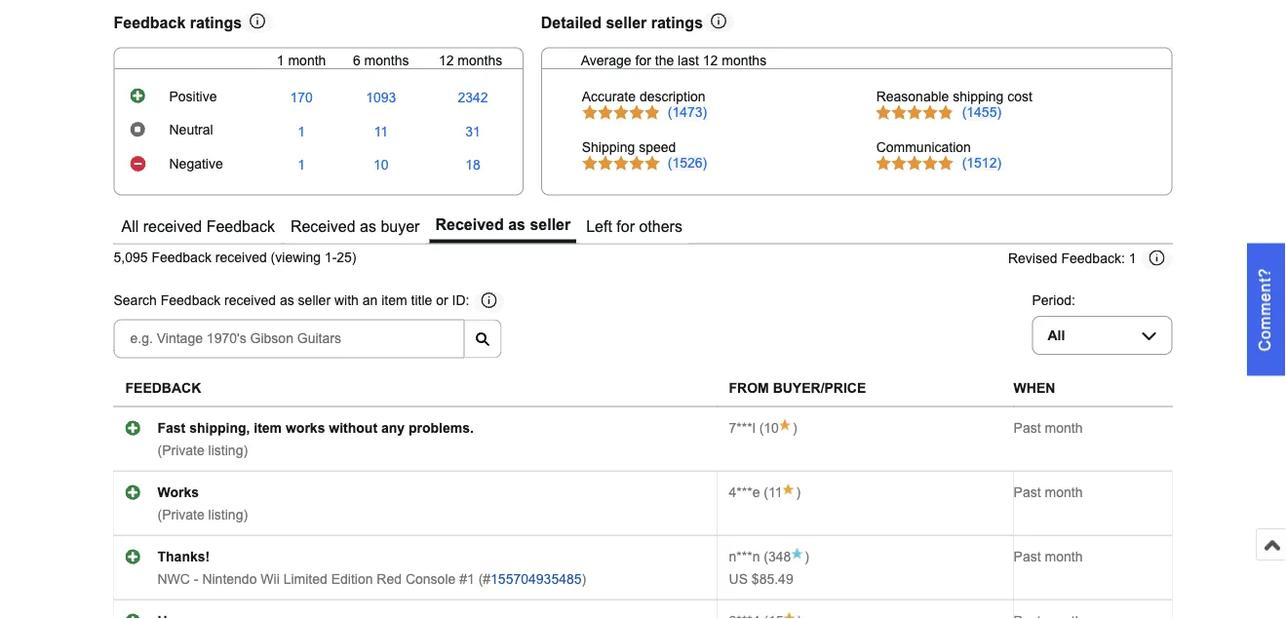 Task type: describe. For each thing, give the bounding box(es) containing it.
others
[[639, 218, 683, 235]]

when element
[[1014, 381, 1056, 396]]

5,095 feedback received (viewing 1-25)
[[114, 250, 357, 265]]

25)
[[337, 250, 357, 265]]

past month element for works (private listing)
[[1014, 485, 1083, 500]]

without
[[329, 421, 378, 436]]

feedback left by buyer. element for ( 10
[[729, 421, 756, 436]]

feedback:
[[1062, 251, 1125, 266]]

us $85.49
[[729, 572, 794, 587]]

search feedback received as seller with an item title or id:
[[114, 294, 470, 309]]

works (private listing)
[[158, 485, 248, 523]]

all received feedback
[[121, 218, 275, 235]]

feedback up the positive
[[114, 13, 186, 31]]

3 months from the left
[[722, 53, 767, 68]]

(1512) button
[[962, 155, 1002, 171]]

3 past month from the top
[[1014, 549, 1083, 564]]

2 ratings from the left
[[651, 13, 703, 31]]

limited
[[283, 572, 327, 587]]

received for received as seller
[[435, 216, 504, 233]]

1 button for 10
[[298, 158, 305, 173]]

all button
[[1032, 316, 1173, 355]]

fast
[[158, 421, 186, 436]]

buyer
[[381, 218, 420, 235]]

as for seller
[[508, 216, 526, 233]]

accurate description
[[582, 89, 706, 105]]

0 horizontal spatial as
[[280, 294, 294, 309]]

from buyer/price element
[[729, 381, 866, 396]]

7***l
[[729, 421, 756, 436]]

reasonable shipping cost
[[877, 89, 1033, 105]]

feedback element
[[125, 381, 201, 396]]

reasonable
[[877, 89, 949, 105]]

average for the last 12 months
[[581, 53, 767, 68]]

( for 348
[[764, 549, 769, 564]]

4***e
[[729, 485, 760, 500]]

10 button
[[374, 158, 389, 173]]

fast shipping, item works without any problems. element
[[158, 421, 474, 436]]

left
[[586, 218, 612, 235]]

for for average
[[635, 53, 651, 68]]

revised feedback: 1
[[1009, 251, 1137, 266]]

shipping,
[[189, 421, 250, 436]]

received inside the all received feedback button
[[143, 218, 202, 235]]

speed
[[639, 140, 676, 155]]

thanks! element
[[158, 549, 210, 564]]

$85.49
[[752, 572, 794, 587]]

positive
[[169, 89, 217, 104]]

past month element for fast shipping, item works without any problems. (private listing)
[[1014, 421, 1083, 436]]

fast shipping, item works without any problems. (private listing)
[[158, 421, 474, 458]]

1455 ratings received on reasonable shipping cost. click to check average rating. element
[[962, 105, 1002, 120]]

months for 12 months
[[458, 53, 503, 68]]

-
[[194, 572, 198, 587]]

feedback down the all received feedback button
[[152, 250, 212, 265]]

from
[[729, 381, 769, 396]]

3 past from the top
[[1014, 549, 1041, 564]]

accurate
[[582, 89, 636, 105]]

all for all received feedback
[[121, 218, 139, 235]]

1 ratings from the left
[[190, 13, 242, 31]]

(1455)
[[962, 105, 1002, 120]]

170 button
[[290, 90, 313, 106]]

(1473)
[[668, 105, 707, 120]]

feedback left by buyer. element for ( 348
[[729, 549, 760, 564]]

1 month
[[277, 53, 326, 68]]

wii
[[261, 572, 280, 587]]

edition
[[331, 572, 373, 587]]

or
[[436, 294, 448, 309]]

(1455) button
[[962, 105, 1002, 121]]

when
[[1014, 381, 1056, 396]]

( 11
[[760, 485, 783, 500]]

left for others
[[586, 218, 683, 235]]

neutral
[[169, 123, 213, 138]]

155704935485 link
[[491, 572, 582, 587]]

(private inside fast shipping, item works without any problems. (private listing)
[[158, 443, 205, 458]]

feedback right search at the left top of the page
[[161, 294, 221, 309]]

any
[[381, 421, 405, 436]]

) for 10
[[793, 421, 797, 436]]

past month for ( 11
[[1014, 485, 1083, 500]]

search
[[114, 294, 157, 309]]

#1
[[460, 572, 475, 587]]

1 for 11 the '1' button
[[298, 124, 305, 139]]

us
[[729, 572, 748, 587]]

past for ( 11
[[1014, 485, 1041, 500]]

( for 10
[[759, 421, 764, 436]]

feedback
[[125, 381, 201, 396]]

) inside the thanks! nwc - nintendo wii limited edition red console #1 (# 155704935485 )
[[582, 572, 586, 587]]

6
[[353, 53, 361, 68]]

comment?
[[1257, 268, 1274, 352]]

feedback left by buyer. element for ( 11
[[729, 485, 760, 500]]

nintendo
[[202, 572, 257, 587]]

from buyer/price
[[729, 381, 866, 396]]

0 vertical spatial 11
[[374, 124, 388, 139]]

4 feedback left by buyer. element from the top
[[729, 614, 760, 619]]

2 vertical spatial seller
[[298, 294, 331, 309]]

1-
[[325, 250, 337, 265]]

1 12 from the left
[[439, 53, 454, 68]]

the
[[655, 53, 674, 68]]

id:
[[452, 294, 470, 309]]

(viewing
[[271, 250, 321, 265]]

month for fast shipping, item works without any problems. (private listing)
[[1045, 421, 1083, 436]]

(private inside works (private listing)
[[158, 507, 205, 523]]

feedback inside the all received feedback button
[[206, 218, 275, 235]]

buyer/price
[[773, 381, 866, 396]]

thanks! nwc - nintendo wii limited edition red console #1 (# 155704935485 )
[[158, 549, 586, 587]]

comment? link
[[1248, 243, 1287, 376]]

communication
[[877, 140, 971, 155]]



Task type: vqa. For each thing, say whether or not it's contained in the screenshot.
( 348
yes



Task type: locate. For each thing, give the bounding box(es) containing it.
listing) up thanks! element
[[208, 507, 248, 523]]

2 vertical spatial past
[[1014, 549, 1041, 564]]

as left buyer on the left of the page
[[360, 218, 376, 235]]

months up 2342
[[458, 53, 503, 68]]

11 right 4***e
[[769, 485, 783, 500]]

1 1 button from the top
[[298, 124, 305, 139]]

1 horizontal spatial as
[[360, 218, 376, 235]]

(
[[759, 421, 764, 436], [764, 485, 769, 500], [764, 549, 769, 564]]

4 past month element from the top
[[1014, 614, 1083, 619]]

received down the all received feedback button
[[215, 250, 267, 265]]

as
[[508, 216, 526, 233], [360, 218, 376, 235], [280, 294, 294, 309]]

( right 7***l
[[759, 421, 764, 436]]

1 vertical spatial seller
[[530, 216, 571, 233]]

(private down works element
[[158, 507, 205, 523]]

0 vertical spatial 10
[[374, 158, 389, 173]]

1473 ratings received on accurate description. click to check average rating. element
[[668, 105, 707, 120]]

10 down 11 button at the top
[[374, 158, 389, 173]]

1 vertical spatial (
[[764, 485, 769, 500]]

(#
[[479, 572, 491, 587]]

received up 1-
[[291, 218, 356, 235]]

for for left
[[617, 218, 635, 235]]

(1512)
[[962, 155, 1002, 170]]

months for 6 months
[[364, 53, 409, 68]]

received inside button
[[291, 218, 356, 235]]

received for 5,095
[[215, 250, 267, 265]]

2 12 from the left
[[703, 53, 718, 68]]

1 past month from the top
[[1014, 421, 1083, 436]]

feedback left by buyer. element containing 7***l
[[729, 421, 756, 436]]

for right left
[[617, 218, 635, 235]]

received inside button
[[435, 216, 504, 233]]

1 horizontal spatial all
[[1048, 328, 1065, 343]]

2 feedback left by buyer. element from the top
[[729, 485, 760, 500]]

feedback left by buyer. element down us
[[729, 614, 760, 619]]

received down 18 button
[[435, 216, 504, 233]]

received
[[435, 216, 504, 233], [291, 218, 356, 235]]

with
[[335, 294, 359, 309]]

12
[[439, 53, 454, 68], [703, 53, 718, 68]]

an
[[363, 294, 378, 309]]

listing) inside fast shipping, item works without any problems. (private listing)
[[208, 443, 248, 458]]

1 horizontal spatial seller
[[530, 216, 571, 233]]

1 vertical spatial past month
[[1014, 485, 1083, 500]]

12 right 6 months
[[439, 53, 454, 68]]

12 months
[[439, 53, 503, 68]]

received as seller
[[435, 216, 571, 233]]

31 button
[[465, 124, 481, 139]]

1 (private from the top
[[158, 443, 205, 458]]

18 button
[[465, 158, 481, 173]]

3 feedback left by buyer. element from the top
[[729, 549, 760, 564]]

average
[[581, 53, 632, 68]]

item
[[382, 294, 407, 309], [254, 421, 282, 436]]

(private down fast
[[158, 443, 205, 458]]

n***n
[[729, 549, 760, 564]]

1 vertical spatial received
[[215, 250, 267, 265]]

as inside 'received as buyer' button
[[360, 218, 376, 235]]

(1473) button
[[668, 105, 707, 121]]

left for others button
[[581, 211, 689, 243]]

nwc
[[158, 572, 190, 587]]

2 1 button from the top
[[298, 158, 305, 173]]

month
[[288, 53, 326, 68], [1045, 421, 1083, 436], [1045, 485, 1083, 500], [1045, 549, 1083, 564]]

0 vertical spatial item
[[382, 294, 407, 309]]

e.g. Vintage 1970's Gibson Guitars text field
[[114, 320, 465, 359]]

1 button for 11
[[298, 124, 305, 139]]

0 vertical spatial seller
[[606, 13, 647, 31]]

( right the n***n
[[764, 549, 769, 564]]

months right last
[[722, 53, 767, 68]]

0 horizontal spatial seller
[[298, 294, 331, 309]]

0 horizontal spatial 12
[[439, 53, 454, 68]]

console
[[406, 572, 456, 587]]

31
[[465, 124, 481, 139]]

11 button
[[374, 124, 388, 139]]

past month element
[[1014, 421, 1083, 436], [1014, 485, 1083, 500], [1014, 549, 1083, 564], [1014, 614, 1083, 619]]

feedback up 5,095 feedback received (viewing 1-25)
[[206, 218, 275, 235]]

received down 5,095 feedback received (viewing 1-25)
[[224, 294, 276, 309]]

problems.
[[409, 421, 474, 436]]

(1526)
[[668, 155, 707, 170]]

1526 ratings received on shipping speed. click to check average rating. element
[[668, 155, 707, 170]]

feedback left by buyer. element containing n***n
[[729, 549, 760, 564]]

received
[[143, 218, 202, 235], [215, 250, 267, 265], [224, 294, 276, 309]]

for inside button
[[617, 218, 635, 235]]

1 button
[[298, 124, 305, 139], [298, 158, 305, 173]]

1093 button
[[366, 90, 396, 106]]

as for buyer
[[360, 218, 376, 235]]

1 horizontal spatial item
[[382, 294, 407, 309]]

seller up average at the top left of page
[[606, 13, 647, 31]]

6 months
[[353, 53, 409, 68]]

listing) inside works (private listing)
[[208, 507, 248, 523]]

received as buyer button
[[285, 211, 426, 243]]

for left the in the top of the page
[[635, 53, 651, 68]]

1 horizontal spatial received
[[435, 216, 504, 233]]

0 vertical spatial past
[[1014, 421, 1041, 436]]

( 348
[[760, 549, 791, 564]]

received as buyer
[[291, 218, 420, 235]]

170
[[290, 90, 313, 105]]

works element
[[158, 485, 199, 500]]

ratings up the positive
[[190, 13, 242, 31]]

1 for 1 month
[[277, 53, 284, 68]]

seller left the with on the top left of page
[[298, 294, 331, 309]]

1 horizontal spatial 11
[[769, 485, 783, 500]]

1093
[[366, 90, 396, 105]]

item right "an"
[[382, 294, 407, 309]]

received as seller button
[[430, 211, 577, 243]]

) for 11
[[796, 485, 801, 500]]

past month for ( 10
[[1014, 421, 1083, 436]]

2 months from the left
[[458, 53, 503, 68]]

seller left left
[[530, 216, 571, 233]]

1 vertical spatial all
[[1048, 328, 1065, 343]]

received for search
[[224, 294, 276, 309]]

feedback left by buyer. element down from
[[729, 421, 756, 436]]

0 vertical spatial all
[[121, 218, 139, 235]]

0 horizontal spatial 10
[[374, 158, 389, 173]]

ratings
[[190, 13, 242, 31], [651, 13, 703, 31]]

happy element
[[158, 614, 199, 619]]

as up "e.g. vintage 1970's gibson guitars" text box
[[280, 294, 294, 309]]

2 horizontal spatial months
[[722, 53, 767, 68]]

2 listing) from the top
[[208, 507, 248, 523]]

1 vertical spatial item
[[254, 421, 282, 436]]

all inside dropdown button
[[1048, 328, 1065, 343]]

0 horizontal spatial months
[[364, 53, 409, 68]]

seller inside button
[[530, 216, 571, 233]]

5,095
[[114, 250, 148, 265]]

last
[[678, 53, 699, 68]]

0 vertical spatial (
[[759, 421, 764, 436]]

) for 348
[[805, 549, 810, 564]]

for
[[635, 53, 651, 68], [617, 218, 635, 235]]

2 past month element from the top
[[1014, 485, 1083, 500]]

as inside "received as seller" button
[[508, 216, 526, 233]]

1 vertical spatial listing)
[[208, 507, 248, 523]]

(private
[[158, 443, 205, 458], [158, 507, 205, 523]]

shipping
[[953, 89, 1004, 105]]

0 horizontal spatial all
[[121, 218, 139, 235]]

past for ( 10
[[1014, 421, 1041, 436]]

ratings up average for the last 12 months
[[651, 13, 703, 31]]

1 vertical spatial for
[[617, 218, 635, 235]]

2 past from the top
[[1014, 485, 1041, 500]]

select the feedback time period you want to see element
[[1032, 293, 1076, 308]]

0 horizontal spatial received
[[291, 218, 356, 235]]

( for 11
[[764, 485, 769, 500]]

2 vertical spatial (
[[764, 549, 769, 564]]

past month element for thanks! nwc - nintendo wii limited edition red console #1 (# 155704935485 )
[[1014, 549, 1083, 564]]

11 down 1093 button
[[374, 124, 388, 139]]

1 horizontal spatial months
[[458, 53, 503, 68]]

0 vertical spatial listing)
[[208, 443, 248, 458]]

month for works (private listing)
[[1045, 485, 1083, 500]]

12 right last
[[703, 53, 718, 68]]

1 past month element from the top
[[1014, 421, 1083, 436]]

months right 6
[[364, 53, 409, 68]]

1 horizontal spatial ratings
[[651, 13, 703, 31]]

0 horizontal spatial item
[[254, 421, 282, 436]]

all inside button
[[121, 218, 139, 235]]

period:
[[1032, 293, 1076, 308]]

1 feedback left by buyer. element from the top
[[729, 421, 756, 436]]

feedback left by buyer. element up the n***n
[[729, 485, 760, 500]]

past
[[1014, 421, 1041, 436], [1014, 485, 1041, 500], [1014, 549, 1041, 564]]

1 vertical spatial (private
[[158, 507, 205, 523]]

18
[[465, 158, 481, 173]]

1 for 10's the '1' button
[[298, 158, 305, 173]]

detailed
[[541, 13, 602, 31]]

0 vertical spatial for
[[635, 53, 651, 68]]

shipping speed
[[582, 140, 676, 155]]

feedback left by buyer. element
[[729, 421, 756, 436], [729, 485, 760, 500], [729, 549, 760, 564], [729, 614, 760, 619]]

1
[[277, 53, 284, 68], [298, 124, 305, 139], [298, 158, 305, 173], [1129, 251, 1137, 266]]

1 vertical spatial past
[[1014, 485, 1041, 500]]

all down select the feedback time period you want to see element
[[1048, 328, 1065, 343]]

feedback
[[114, 13, 186, 31], [206, 218, 275, 235], [152, 250, 212, 265], [161, 294, 221, 309]]

received up 5,095
[[143, 218, 202, 235]]

all received feedback button
[[116, 211, 281, 243]]

0 vertical spatial 1 button
[[298, 124, 305, 139]]

2 horizontal spatial as
[[508, 216, 526, 233]]

10 right 7***l
[[764, 421, 779, 436]]

1 months from the left
[[364, 53, 409, 68]]

all for all
[[1048, 328, 1065, 343]]

feedback left by buyer. element up us
[[729, 549, 760, 564]]

received for received as buyer
[[291, 218, 356, 235]]

seller
[[606, 13, 647, 31], [530, 216, 571, 233], [298, 294, 331, 309]]

(1526) button
[[668, 155, 707, 171]]

feedback left by buyer. element containing 4***e
[[729, 485, 760, 500]]

0 horizontal spatial 11
[[374, 124, 388, 139]]

title
[[411, 294, 432, 309]]

item inside fast shipping, item works without any problems. (private listing)
[[254, 421, 282, 436]]

description
[[640, 89, 706, 105]]

2 vertical spatial received
[[224, 294, 276, 309]]

works
[[286, 421, 325, 436]]

2 past month from the top
[[1014, 485, 1083, 500]]

1 listing) from the top
[[208, 443, 248, 458]]

1 horizontal spatial 12
[[703, 53, 718, 68]]

item left works
[[254, 421, 282, 436]]

detailed seller ratings
[[541, 13, 703, 31]]

10
[[374, 158, 389, 173], [764, 421, 779, 436]]

all up 5,095
[[121, 218, 139, 235]]

1 vertical spatial 1 button
[[298, 158, 305, 173]]

2 (private from the top
[[158, 507, 205, 523]]

3 past month element from the top
[[1014, 549, 1083, 564]]

cost
[[1008, 89, 1033, 105]]

2342
[[458, 90, 488, 105]]

as left left
[[508, 216, 526, 233]]

2 horizontal spatial seller
[[606, 13, 647, 31]]

)
[[793, 421, 797, 436], [796, 485, 801, 500], [805, 549, 810, 564], [582, 572, 586, 587]]

2 vertical spatial past month
[[1014, 549, 1083, 564]]

0 vertical spatial (private
[[158, 443, 205, 458]]

shipping
[[582, 140, 635, 155]]

works
[[158, 485, 199, 500]]

( 10
[[756, 421, 779, 436]]

month for thanks! nwc - nintendo wii limited edition red console #1 (# 155704935485 )
[[1045, 549, 1083, 564]]

feedback ratings
[[114, 13, 242, 31]]

0 horizontal spatial ratings
[[190, 13, 242, 31]]

thanks!
[[158, 549, 210, 564]]

1 vertical spatial 10
[[764, 421, 779, 436]]

0 vertical spatial past month
[[1014, 421, 1083, 436]]

listing) down shipping,
[[208, 443, 248, 458]]

1512 ratings received on communication. click to check average rating. element
[[962, 155, 1002, 170]]

348
[[769, 549, 791, 564]]

red
[[377, 572, 402, 587]]

1 past from the top
[[1014, 421, 1041, 436]]

1 vertical spatial 11
[[769, 485, 783, 500]]

( right 4***e
[[764, 485, 769, 500]]

2342 button
[[458, 90, 488, 106]]

0 vertical spatial received
[[143, 218, 202, 235]]

1 horizontal spatial 10
[[764, 421, 779, 436]]

negative
[[169, 157, 223, 172]]



